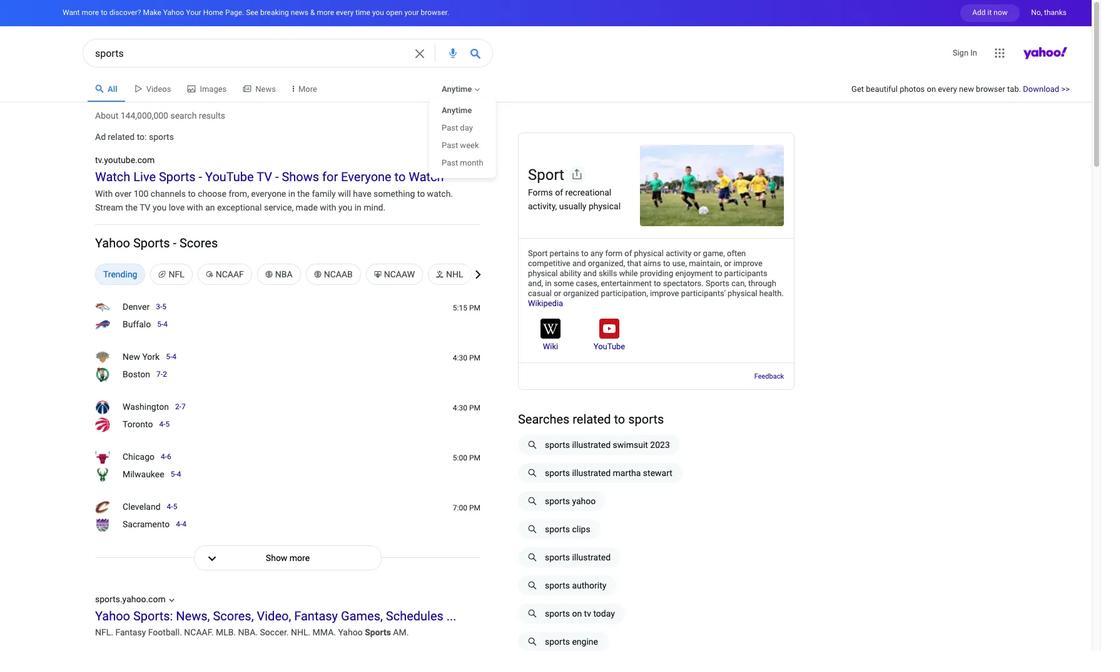 Task type: locate. For each thing, give the bounding box(es) containing it.
0 vertical spatial sport
[[528, 166, 564, 184]]

pm right 5:00
[[469, 454, 481, 463]]

physical up aims
[[634, 249, 664, 258]]

in down have
[[355, 203, 361, 213]]

sign
[[953, 48, 969, 58]]

through
[[748, 279, 776, 288]]

5- down 6
[[171, 471, 177, 479]]

2 horizontal spatial you
[[372, 8, 384, 17]]

0 vertical spatial past
[[442, 123, 458, 133]]

0 horizontal spatial of
[[555, 188, 563, 198]]

news
[[291, 8, 308, 17]]

in up service,
[[288, 189, 295, 199]]

ncaaf.
[[184, 628, 214, 638]]

tv.youtube.com
[[95, 155, 155, 165]]

pm right '7:00'
[[469, 504, 481, 513]]

144,000,000
[[121, 111, 168, 121]]

4
[[163, 321, 168, 329], [172, 353, 176, 362], [177, 471, 181, 479], [182, 521, 186, 530]]

fantasy right nfl.
[[115, 628, 146, 638]]

4:30 pm up 5:00 pm
[[453, 404, 481, 413]]

more inside show more button
[[290, 554, 310, 564]]

0 vertical spatial youtube
[[205, 170, 254, 185]]

week
[[460, 141, 479, 150]]

4:30 pm down 5:15 pm
[[453, 354, 481, 363]]

beautiful
[[866, 84, 898, 94]]

5 pm from the top
[[469, 504, 481, 513]]

or down some at the right top of page
[[554, 289, 561, 298]]

the
[[297, 189, 310, 199], [125, 203, 138, 213]]

1 vertical spatial 4:30
[[453, 404, 467, 413]]

more
[[82, 8, 99, 17], [317, 8, 334, 17], [290, 554, 310, 564]]

yahoo inside sports .yahoo.com yahoo sports: news, scores, video, fantasy games, schedules ...
[[95, 609, 130, 624]]

in
[[971, 48, 977, 58]]

0 vertical spatial improve
[[734, 259, 763, 268]]

2 horizontal spatial in
[[545, 279, 552, 288]]

improve down spectators.
[[650, 289, 679, 298]]

buffalo
[[123, 320, 151, 330]]

1 vertical spatial youtube
[[594, 342, 625, 352]]

4 right milwaukee
[[177, 471, 181, 479]]

- left scores
[[173, 236, 176, 251]]

of right forms
[[555, 188, 563, 198]]

1 with from the left
[[187, 203, 203, 213]]

and up cases, on the right
[[583, 269, 597, 278]]

youtube image
[[599, 319, 619, 339]]

chicago
[[123, 452, 155, 462]]

the up made
[[297, 189, 310, 199]]

1 vertical spatial anytime
[[442, 106, 472, 115]]

in
[[288, 189, 295, 199], [355, 203, 361, 213], [545, 279, 552, 288]]

have
[[353, 189, 371, 199]]

4 inside the sacramento 4-4
[[182, 521, 186, 530]]

1 pm from the top
[[469, 304, 481, 313]]

past down past day
[[442, 141, 458, 150]]

wiki link
[[543, 342, 558, 352]]

searches related to sports
[[518, 412, 664, 427]]

3 pm from the top
[[469, 404, 481, 413]]

4- down washington 2-7
[[159, 421, 165, 429]]

show
[[266, 554, 287, 564]]

0 horizontal spatial in
[[288, 189, 295, 199]]

1 vertical spatial 5
[[165, 421, 170, 429]]

you down will
[[338, 203, 352, 213]]

1 vertical spatial on
[[572, 609, 582, 619]]

sports up nfl.
[[95, 595, 120, 605]]

0 horizontal spatial on
[[572, 609, 582, 619]]

4 right 'york'
[[172, 353, 176, 362]]

1 vertical spatial related
[[573, 412, 611, 427]]

0 vertical spatial or
[[694, 249, 701, 258]]

4- for sacramento
[[176, 521, 182, 530]]

4 right sacramento
[[182, 521, 186, 530]]

for
[[322, 170, 338, 185]]

sports up 2023
[[628, 412, 664, 427]]

5 up the sacramento 4-4
[[173, 503, 177, 512]]

and up ability
[[572, 259, 586, 268]]

1 vertical spatial past
[[442, 141, 458, 150]]

every left the time
[[336, 8, 354, 17]]

1 vertical spatial every
[[938, 84, 957, 94]]

1 vertical spatial in
[[355, 203, 361, 213]]

more right "&" at the top left of the page
[[317, 8, 334, 17]]

0 vertical spatial 5-
[[157, 321, 163, 329]]

month
[[460, 158, 484, 168]]

new york 5-4
[[123, 352, 176, 362]]

martha
[[613, 469, 641, 479]]

1 horizontal spatial with
[[320, 203, 336, 213]]

yahoo link
[[1018, 47, 1096, 60]]

any
[[591, 249, 603, 258]]

washington 2-7
[[123, 402, 186, 412]]

2 illustrated from the top
[[572, 469, 611, 479]]

every left new
[[938, 84, 957, 94]]

0 vertical spatial related
[[108, 132, 135, 142]]

3 past from the top
[[442, 158, 458, 168]]

5 down washington 2-7
[[165, 421, 170, 429]]

4- inside the sacramento 4-4
[[176, 521, 182, 530]]

4- up the milwaukee 5-4
[[161, 453, 167, 462]]

sports up 'channels'
[[159, 170, 196, 185]]

0 vertical spatial 4:30 pm
[[453, 354, 481, 363]]

0 horizontal spatial the
[[125, 203, 138, 213]]

0 vertical spatial illustrated
[[572, 440, 611, 450]]

tv
[[257, 170, 272, 185], [140, 203, 150, 213]]

1 sport from the top
[[528, 166, 564, 184]]

1 vertical spatial illustrated
[[572, 469, 611, 479]]

1 vertical spatial sport
[[528, 249, 548, 258]]

0 vertical spatial anytime
[[442, 84, 472, 94]]

or up maintain, on the right of page
[[694, 249, 701, 258]]

0 vertical spatial of
[[555, 188, 563, 198]]

use,
[[672, 259, 687, 268]]

Search by voice button
[[448, 48, 458, 58]]

anytime up past day
[[442, 106, 472, 115]]

1 horizontal spatial in
[[355, 203, 361, 213]]

schedules
[[386, 609, 444, 624]]

0 horizontal spatial youtube
[[205, 170, 254, 185]]

- up the choose
[[199, 170, 202, 185]]

on right photos
[[927, 84, 936, 94]]

past day link
[[429, 120, 496, 137]]

2 vertical spatial illustrated
[[572, 553, 611, 563]]

no,
[[1031, 8, 1042, 17]]

4 inside new york 5-4
[[172, 353, 176, 362]]

0 vertical spatial tab list
[[88, 79, 283, 102]]

4- for chicago
[[161, 453, 167, 462]]

past for past month
[[442, 158, 458, 168]]

4- inside 'cleveland 4-5'
[[167, 503, 173, 512]]

4:30 down the 5:15
[[453, 354, 467, 363]]

item 2 of 2 group
[[587, 319, 632, 354]]

sports down games,
[[365, 628, 391, 638]]

sports authority
[[545, 581, 606, 591]]

clips
[[572, 525, 590, 535]]

physical down can,
[[728, 289, 757, 298]]

feedback link
[[754, 373, 784, 381]]

illustrated down searches related to sports
[[572, 440, 611, 450]]

nfl. fantasy football. ncaaf. mlb. nba. soccer. nhl. mma. yahoo sports am.
[[95, 628, 409, 638]]

sport up forms
[[528, 166, 564, 184]]

anytime down "search by voice" button
[[442, 84, 472, 94]]

1 anytime from the top
[[442, 84, 472, 94]]

1 vertical spatial fantasy
[[115, 628, 146, 638]]

sport for sport
[[528, 166, 564, 184]]

denver
[[123, 302, 150, 312]]

1 horizontal spatial of
[[625, 249, 632, 258]]

sports illustrated swimsuit 2023
[[545, 440, 670, 450]]

item 1 of 2 group
[[528, 319, 573, 354]]

sports left the clips
[[545, 525, 570, 535]]

past left the day
[[442, 123, 458, 133]]

2 vertical spatial 5-
[[171, 471, 177, 479]]

toggle share options element
[[568, 166, 586, 184]]

0 horizontal spatial more
[[82, 8, 99, 17]]

1 horizontal spatial watch
[[409, 170, 444, 185]]

physical down "recreational"
[[589, 201, 621, 211]]

- up everyone
[[275, 170, 279, 185]]

0 vertical spatial on
[[927, 84, 936, 94]]

enjoyment
[[675, 269, 713, 278]]

0 vertical spatial every
[[336, 8, 354, 17]]

swimsuit
[[613, 440, 648, 450]]

4 inside buffalo 5-4
[[163, 321, 168, 329]]

2 vertical spatial or
[[554, 289, 561, 298]]

sports up participants'
[[706, 279, 730, 288]]

sports illustrated
[[545, 553, 611, 563]]

to left 'discover?'
[[101, 8, 107, 17]]

5- up 2
[[166, 353, 172, 362]]

0 vertical spatial the
[[297, 189, 310, 199]]

0 horizontal spatial every
[[336, 8, 354, 17]]

pertains
[[550, 249, 579, 258]]

1 4:30 from the top
[[453, 354, 467, 363]]

past month link
[[429, 155, 496, 172]]

in right and,
[[545, 279, 552, 288]]

5 inside toronto 4-5
[[165, 421, 170, 429]]

2 sport from the top
[[528, 249, 548, 258]]

1 4:30 pm from the top
[[453, 354, 481, 363]]

0 horizontal spatial you
[[153, 203, 167, 213]]

anytime inside "popup button"
[[442, 84, 472, 94]]

anytime for anytime "popup button"
[[442, 84, 472, 94]]

past down the past week
[[442, 158, 458, 168]]

0 horizontal spatial fantasy
[[115, 628, 146, 638]]

tab list
[[88, 79, 283, 102], [95, 259, 481, 290]]

1 horizontal spatial youtube
[[594, 342, 625, 352]]

an
[[205, 203, 215, 213]]

2 vertical spatial past
[[442, 158, 458, 168]]

watch up watch.
[[409, 170, 444, 185]]

1 vertical spatial 4:30 pm
[[453, 404, 481, 413]]

to left any
[[581, 249, 589, 258]]

youtube down youtube icon
[[594, 342, 625, 352]]

sports down searches
[[545, 440, 570, 450]]

4:30
[[453, 354, 467, 363], [453, 404, 467, 413]]

tv
[[584, 609, 591, 619]]

sport for sport pertains to any form of physical activity or game, often competitive and organized, that aims to use, maintain, or improve physical ability and skills while providing enjoyment to participants and, in some cases, entertainment to spectators. sports can, through casual or organized participation, improve participants' physical health. wikipedia
[[528, 249, 548, 258]]

illustrated up yahoo
[[572, 469, 611, 479]]

1 horizontal spatial the
[[297, 189, 310, 199]]

you right the time
[[372, 8, 384, 17]]

sports
[[149, 132, 174, 142], [628, 412, 664, 427], [545, 440, 570, 450], [545, 469, 570, 479], [545, 497, 570, 507], [545, 525, 570, 535], [545, 553, 570, 563], [545, 581, 570, 591], [95, 595, 120, 605], [545, 609, 570, 619], [545, 638, 570, 648]]

5 up buffalo 5-4
[[162, 303, 166, 312]]

1 horizontal spatial more
[[290, 554, 310, 564]]

everyone
[[251, 189, 286, 199]]

4 down denver 3-5
[[163, 321, 168, 329]]

you down 'channels'
[[153, 203, 167, 213]]

5 inside denver 3-5
[[162, 303, 166, 312]]

of up 'that'
[[625, 249, 632, 258]]

2
[[163, 371, 167, 379]]

0 horizontal spatial related
[[108, 132, 135, 142]]

more right want
[[82, 8, 99, 17]]

1 horizontal spatial related
[[573, 412, 611, 427]]

5- down 3-
[[157, 321, 163, 329]]

improve up participants
[[734, 259, 763, 268]]

2 4:30 pm from the top
[[453, 404, 481, 413]]

youtube inside item 2 of 2 group
[[594, 342, 625, 352]]

more right show
[[290, 554, 310, 564]]

5- inside buffalo 5-4
[[157, 321, 163, 329]]

1 illustrated from the top
[[572, 440, 611, 450]]

.yahoo.com
[[120, 595, 166, 605]]

4 inside the milwaukee 5-4
[[177, 471, 181, 479]]

1 vertical spatial of
[[625, 249, 632, 258]]

5 inside 'cleveland 4-5'
[[173, 503, 177, 512]]

2 4:30 from the top
[[453, 404, 467, 413]]

videos
[[146, 84, 171, 94]]

4- inside toronto 4-5
[[159, 421, 165, 429]]

menu containing anytime
[[429, 102, 496, 172]]

1 vertical spatial 5-
[[166, 353, 172, 362]]

youtube up from,
[[205, 170, 254, 185]]

Search query text field
[[83, 39, 459, 68]]

5 for toronto
[[165, 421, 170, 429]]

past for past week
[[442, 141, 458, 150]]

1 past from the top
[[442, 123, 458, 133]]

1 vertical spatial improve
[[650, 289, 679, 298]]

pm for new york
[[469, 354, 481, 363]]

or down often
[[724, 259, 732, 268]]

pm
[[469, 304, 481, 313], [469, 354, 481, 363], [469, 404, 481, 413], [469, 454, 481, 463], [469, 504, 481, 513]]

1 vertical spatial tab list
[[95, 259, 481, 290]]

illustrated up authority at right bottom
[[572, 553, 611, 563]]

1 horizontal spatial every
[[938, 84, 957, 94]]

scores
[[180, 236, 218, 251]]

watch up with
[[95, 170, 130, 185]]

sport pertains to any form of physical activity or game, often competitive and organized, that aims to use, maintain, or improve physical ability and skills while providing enjoyment to participants and, in some cases, entertainment to spectators. sports can, through casual or organized participation, improve participants' physical health. wikipedia
[[528, 249, 784, 308]]

sports left tv
[[545, 609, 570, 619]]

of
[[555, 188, 563, 198], [625, 249, 632, 258]]

None submit
[[471, 48, 481, 59]]

&
[[310, 8, 315, 17]]

0 horizontal spatial tv
[[140, 203, 150, 213]]

2 vertical spatial 5
[[173, 503, 177, 512]]

tv down 100
[[140, 203, 150, 213]]

the down the over
[[125, 203, 138, 213]]

about 144,000,000 search results
[[95, 111, 225, 121]]

sports down sports clips
[[545, 553, 570, 563]]

2 horizontal spatial more
[[317, 8, 334, 17]]

sports left authority at right bottom
[[545, 581, 570, 591]]

0 vertical spatial fantasy
[[294, 609, 338, 624]]

with down family
[[320, 203, 336, 213]]

nba.
[[238, 628, 258, 638]]

4- inside chicago 4-6
[[161, 453, 167, 462]]

sport up competitive
[[528, 249, 548, 258]]

visually show more tabs image
[[474, 271, 482, 279]]

4:30 pm
[[453, 354, 481, 363], [453, 404, 481, 413]]

pm down 5:15 pm
[[469, 354, 481, 363]]

sacramento 4-4
[[123, 520, 186, 530]]

7-
[[156, 371, 163, 379]]

1 vertical spatial or
[[724, 259, 732, 268]]

3-
[[156, 303, 162, 312]]

None search field
[[83, 39, 493, 68]]

in inside sport pertains to any form of physical activity or game, often competitive and organized, that aims to use, maintain, or improve physical ability and skills while providing enjoyment to participants and, in some cases, entertainment to spectators. sports can, through casual or organized participation, improve participants' physical health. wikipedia
[[545, 279, 552, 288]]

tv up everyone
[[257, 170, 272, 185]]

carousel region
[[519, 319, 794, 364]]

0 horizontal spatial watch
[[95, 170, 130, 185]]

related up sports illustrated swimsuit 2023
[[573, 412, 611, 427]]

-
[[199, 170, 202, 185], [275, 170, 279, 185], [173, 236, 176, 251]]

2 past from the top
[[442, 141, 458, 150]]

5- inside the milwaukee 5-4
[[171, 471, 177, 479]]

sport inside sport pertains to any form of physical activity or game, often competitive and organized, that aims to use, maintain, or improve physical ability and skills while providing enjoyment to participants and, in some cases, entertainment to spectators. sports can, through casual or organized participation, improve participants' physical health. wikipedia
[[528, 249, 548, 258]]

toronto 4-5
[[123, 420, 170, 430]]

of inside forms of recreational activity, usually physical
[[555, 188, 563, 198]]

4:30 pm for york
[[453, 354, 481, 363]]

see
[[246, 8, 258, 17]]

images link
[[180, 79, 234, 101]]

activity,
[[528, 201, 557, 211]]

illustrated for martha
[[572, 469, 611, 479]]

anytime inside menu
[[442, 106, 472, 115]]

add it now link
[[960, 4, 1020, 22]]

authority
[[572, 581, 606, 591]]

0 vertical spatial 4:30
[[453, 354, 467, 363]]

sports inside sports .yahoo.com yahoo sports: news, scores, video, fantasy games, schedules ...
[[95, 595, 120, 605]]

milwaukee 5-4
[[123, 470, 181, 480]]

sports up sports yahoo
[[545, 469, 570, 479]]

fantasy up mma.
[[294, 609, 338, 624]]

5:15 pm
[[453, 304, 481, 313]]

activity
[[666, 249, 692, 258]]

to left watch.
[[417, 189, 425, 199]]

with left an
[[187, 203, 203, 213]]

menu
[[429, 102, 496, 172]]

related left to:
[[108, 132, 135, 142]]

4:30 up 5:00
[[453, 404, 467, 413]]

pm right the 5:15
[[469, 304, 481, 313]]

2 horizontal spatial or
[[724, 259, 732, 268]]

4- right sacramento
[[176, 521, 182, 530]]

show more button
[[194, 546, 382, 571]]

sports left yahoo
[[545, 497, 570, 507]]

0 vertical spatial 5
[[162, 303, 166, 312]]

1 horizontal spatial you
[[338, 203, 352, 213]]

0 vertical spatial tv
[[257, 170, 272, 185]]

nhl.
[[291, 628, 310, 638]]

pm up 5:00 pm
[[469, 404, 481, 413]]

2 pm from the top
[[469, 354, 481, 363]]

0 vertical spatial in
[[288, 189, 295, 199]]

4- up the sacramento 4-4
[[167, 503, 173, 512]]

7:00
[[453, 504, 467, 513]]

4- for toronto
[[159, 421, 165, 429]]

settings
[[1012, 41, 1042, 51]]

toggle share options image
[[568, 166, 586, 184]]

5- inside new york 5-4
[[166, 353, 172, 362]]

family
[[312, 189, 336, 199]]

2 vertical spatial in
[[545, 279, 552, 288]]

sports left the engine
[[545, 638, 570, 648]]

on left tv
[[572, 609, 582, 619]]

0 horizontal spatial with
[[187, 203, 203, 213]]

1 horizontal spatial fantasy
[[294, 609, 338, 624]]

competitive
[[528, 259, 570, 268]]

4 pm from the top
[[469, 454, 481, 463]]

2 anytime from the top
[[442, 106, 472, 115]]

and
[[572, 259, 586, 268], [583, 269, 597, 278]]



Task type: describe. For each thing, give the bounding box(es) containing it.
of inside sport pertains to any form of physical activity or game, often competitive and organized, that aims to use, maintain, or improve physical ability and skills while providing enjoyment to participants and, in some cases, entertainment to spectators. sports can, through casual or organized participation, improve participants' physical health. wikipedia
[[625, 249, 632, 258]]

show more
[[266, 554, 310, 564]]

thanks
[[1044, 8, 1067, 17]]

1 vertical spatial and
[[583, 269, 597, 278]]

0 horizontal spatial -
[[173, 236, 176, 251]]

2 horizontal spatial -
[[275, 170, 279, 185]]

sports for sports illustrated
[[545, 553, 570, 563]]

5- for chicago
[[171, 471, 177, 479]]

related for searches
[[573, 412, 611, 427]]

browser.
[[421, 8, 449, 17]]

illustrated for swimsuit
[[572, 440, 611, 450]]

anytime button
[[434, 79, 488, 102]]

4 for cleveland
[[182, 521, 186, 530]]

sports engine
[[545, 638, 598, 648]]

tab.
[[1007, 84, 1021, 94]]

stewart
[[643, 469, 673, 479]]

1 horizontal spatial tv
[[257, 170, 272, 185]]

providing
[[640, 269, 673, 278]]

am.
[[393, 628, 409, 638]]

4:30 for 2-
[[453, 404, 467, 413]]

sport image
[[640, 145, 784, 226]]

images
[[200, 84, 227, 94]]

to left the choose
[[188, 189, 196, 199]]

to up something
[[395, 170, 406, 185]]

all
[[108, 84, 117, 94]]

want more to discover? make yahoo your home page. see breaking news & more every time you open your browser.
[[63, 8, 449, 17]]

sports for sports .yahoo.com yahoo sports: news, scores, video, fantasy games, schedules ...
[[95, 595, 120, 605]]

photos
[[900, 84, 925, 94]]

participants
[[724, 269, 768, 278]]

from,
[[229, 189, 249, 199]]

7
[[181, 403, 186, 412]]

searches
[[518, 412, 570, 427]]

settings button
[[987, 41, 1042, 66]]

forms of recreational activity, usually physical
[[528, 188, 621, 211]]

made
[[296, 203, 318, 213]]

sports for sports engine
[[545, 638, 570, 648]]

breaking
[[260, 8, 289, 17]]

past month
[[442, 158, 484, 168]]

more link
[[285, 79, 325, 102]]

0 horizontal spatial improve
[[650, 289, 679, 298]]

ad related to: sports
[[95, 132, 174, 142]]

tv.youtube.com watch live sports - youtube tv - shows for everyone to watch with over 100 channels to choose from, everyone in the family will have something to watch. stream the tv you love with an exceptional service, made with you in mind.
[[95, 155, 453, 213]]

1 vertical spatial tv
[[140, 203, 150, 213]]

to down maintain, on the right of page
[[715, 269, 722, 278]]

related for ad
[[108, 132, 135, 142]]

want
[[63, 8, 80, 17]]

engine
[[572, 638, 598, 648]]

pm for washington
[[469, 404, 481, 413]]

participants'
[[681, 289, 726, 298]]

can,
[[732, 279, 746, 288]]

news link
[[235, 79, 283, 101]]

5:15
[[453, 304, 467, 313]]

news
[[255, 84, 276, 94]]

cleveland
[[123, 502, 161, 512]]

search
[[170, 111, 197, 121]]

1 horizontal spatial on
[[927, 84, 936, 94]]

5 for denver
[[162, 303, 166, 312]]

sports for sports on tv today
[[545, 609, 570, 619]]

4:30 pm for 2-
[[453, 404, 481, 413]]

sports for sports authority
[[545, 581, 570, 591]]

4 for denver
[[163, 321, 168, 329]]

4:30 for york
[[453, 354, 467, 363]]

your
[[186, 8, 201, 17]]

casual
[[528, 289, 552, 298]]

news,
[[176, 609, 210, 624]]

100
[[134, 189, 149, 199]]

soccer.
[[260, 628, 289, 638]]

aims
[[643, 259, 661, 268]]

sacramento
[[123, 520, 170, 530]]

buffalo 5-4
[[123, 320, 168, 330]]

add it now
[[972, 8, 1008, 17]]

sports inside tv.youtube.com watch live sports - youtube tv - shows for everyone to watch with over 100 channels to choose from, everyone in the family will have something to watch. stream the tv you love with an exceptional service, made with you in mind.
[[159, 170, 196, 185]]

everyone
[[341, 170, 391, 185]]

to up swimsuit
[[614, 412, 625, 427]]

pm for denver
[[469, 304, 481, 313]]

to left use, on the top right
[[663, 259, 670, 268]]

1 vertical spatial the
[[125, 203, 138, 213]]

washington
[[123, 402, 169, 412]]

ad
[[95, 132, 106, 142]]

yahoo inside yahoo link
[[1073, 47, 1096, 57]]

add
[[972, 8, 986, 17]]

discover?
[[109, 8, 141, 17]]

1 horizontal spatial -
[[199, 170, 202, 185]]

tab list containing all
[[88, 79, 283, 102]]

open
[[386, 8, 403, 17]]

sports right to:
[[149, 132, 174, 142]]

about
[[95, 111, 118, 121]]

4 for chicago
[[177, 471, 181, 479]]

2 with from the left
[[320, 203, 336, 213]]

channels
[[151, 189, 186, 199]]

anytime for menu containing anytime
[[442, 106, 472, 115]]

football.
[[148, 628, 182, 638]]

sports on tv today
[[545, 609, 615, 619]]

spectators.
[[663, 279, 704, 288]]

sports for sports yahoo
[[545, 497, 570, 507]]

pm for chicago
[[469, 454, 481, 463]]

sports clips
[[545, 525, 590, 535]]

>>
[[1061, 84, 1070, 94]]

4- for cleveland
[[167, 503, 173, 512]]

more for show more
[[290, 554, 310, 564]]

maintain,
[[689, 259, 722, 268]]

usually
[[559, 201, 587, 211]]

download
[[1023, 84, 1059, 94]]

video,
[[257, 609, 291, 624]]

sports yahoo
[[545, 497, 596, 507]]

organized,
[[588, 259, 625, 268]]

fantasy inside sports .yahoo.com yahoo sports: news, scores, video, fantasy games, schedules ...
[[294, 609, 338, 624]]

today
[[593, 609, 615, 619]]

5:00
[[453, 454, 467, 463]]

sports .yahoo.com yahoo sports: news, scores, video, fantasy games, schedules ...
[[95, 595, 457, 624]]

youtube link
[[594, 342, 625, 352]]

pm for cleveland
[[469, 504, 481, 513]]

often
[[727, 249, 746, 258]]

sports for sports illustrated swimsuit 2023
[[545, 440, 570, 450]]

5- for denver
[[157, 321, 163, 329]]

sports for sports clips
[[545, 525, 570, 535]]

sports down 'love'
[[133, 236, 170, 251]]

3 illustrated from the top
[[572, 553, 611, 563]]

sports inside sport pertains to any form of physical activity or game, often competitive and organized, that aims to use, maintain, or improve physical ability and skills while providing enjoyment to participants and, in some cases, entertainment to spectators. sports can, through casual or organized participation, improve participants' physical health. wikipedia
[[706, 279, 730, 288]]

wikipedia
[[528, 299, 563, 308]]

home
[[203, 8, 223, 17]]

to down providing on the right of page
[[654, 279, 661, 288]]

wiki image
[[541, 319, 561, 339]]

wikipedia link
[[528, 299, 563, 308]]

more for want more to discover? make yahoo your home page. see breaking news & more every time you open your browser.
[[82, 8, 99, 17]]

past for past day
[[442, 123, 458, 133]]

1 horizontal spatial or
[[694, 249, 701, 258]]

5 for cleveland
[[173, 503, 177, 512]]

wiki
[[543, 342, 558, 352]]

2 watch from the left
[[409, 170, 444, 185]]

time
[[356, 8, 370, 17]]

physical inside forms of recreational activity, usually physical
[[589, 201, 621, 211]]

sports for sports illustrated martha stewart
[[545, 469, 570, 479]]

0 horizontal spatial or
[[554, 289, 561, 298]]

page.
[[225, 8, 244, 17]]

0 vertical spatial and
[[572, 259, 586, 268]]

youtube inside tv.youtube.com watch live sports - youtube tv - shows for everyone to watch with over 100 channels to choose from, everyone in the family will have something to watch. stream the tv you love with an exceptional service, made with you in mind.
[[205, 170, 254, 185]]

game,
[[703, 249, 725, 258]]

1 horizontal spatial improve
[[734, 259, 763, 268]]

your
[[404, 8, 419, 17]]

organized
[[563, 289, 599, 298]]

1 watch from the left
[[95, 170, 130, 185]]

with
[[95, 189, 113, 199]]

stream
[[95, 203, 123, 213]]

settings sign in
[[953, 41, 1042, 58]]

physical down competitive
[[528, 269, 558, 278]]



Task type: vqa. For each thing, say whether or not it's contained in the screenshot.
lg
no



